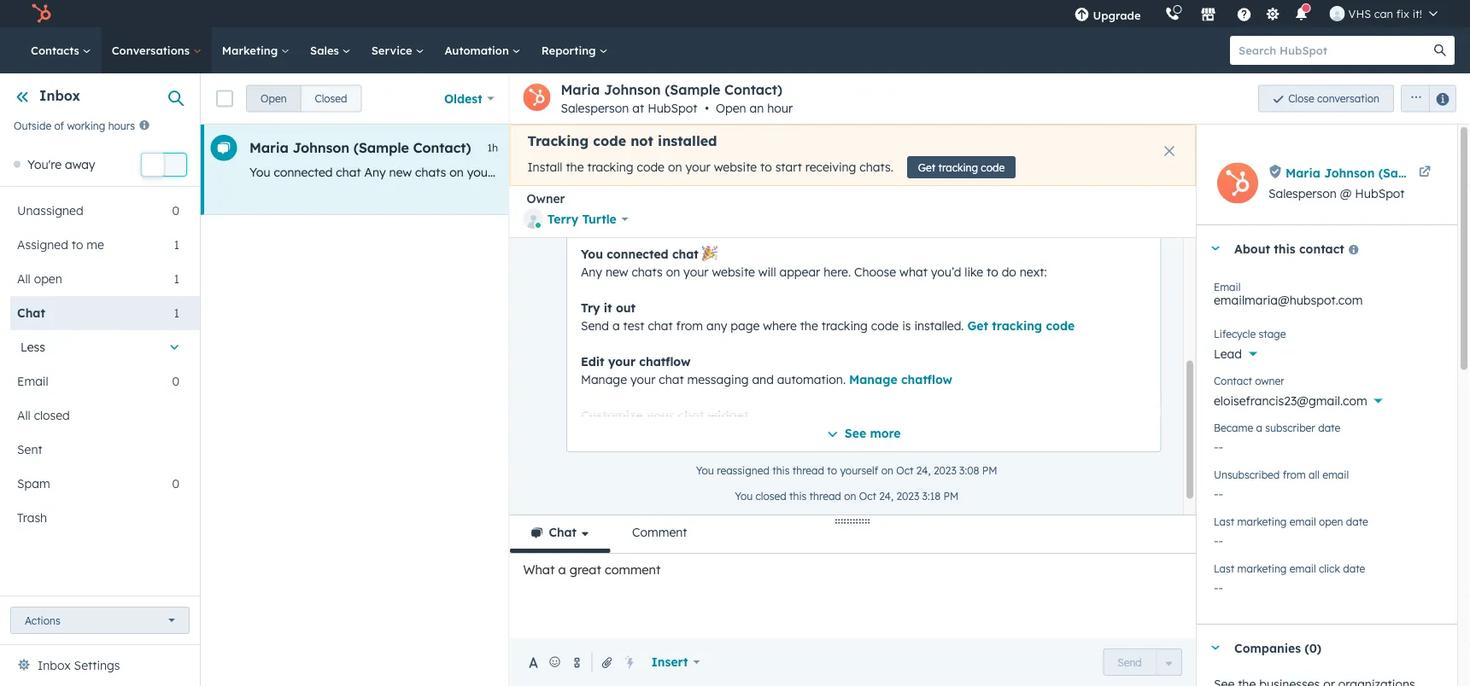 Task type: locate. For each thing, give the bounding box(es) containing it.
menu containing vhs can fix it!
[[1062, 0, 1450, 27]]

this right reassigned
[[772, 464, 789, 477]]

is left installed:
[[1209, 165, 1217, 180]]

try left chats.
[[834, 165, 851, 180]]

service link
[[361, 27, 434, 73]]

the inside row
[[1107, 165, 1125, 180]]

1 horizontal spatial oct
[[896, 464, 913, 477]]

1 vertical spatial appear
[[779, 264, 820, 279]]

1 horizontal spatial here.
[[823, 264, 851, 279]]

send inside try it out send a test chat from any page where the tracking code is installed. get tracking code
[[581, 318, 609, 333]]

will up try it out send a test chat from any page where the tracking code is installed. get tracking code
[[758, 264, 776, 279]]

date down eloisefrancis23@gmail.com popup button
[[1319, 422, 1341, 434]]

inbox left settings
[[38, 659, 71, 674]]

1 horizontal spatial where
[[1069, 165, 1103, 180]]

get inside try it out send a test chat from any page where the tracking code is installed. get tracking code
[[967, 318, 988, 333]]

connected inside you connected chat 🎉 any new chats on your website will appear here. choose what you'd like to do next:
[[606, 247, 668, 261]]

johnson down closed
[[293, 139, 350, 156]]

1 vertical spatial page
[[730, 318, 759, 333]]

it
[[854, 165, 862, 180], [604, 300, 612, 315]]

caret image
[[1211, 646, 1221, 651]]

it inside try it out send a test chat from any page where the tracking code is installed. get tracking code
[[604, 300, 612, 315]]

johnson inside maria johnson (sample contac link
[[1325, 165, 1375, 180]]

manage
[[581, 372, 627, 387], [849, 372, 897, 387]]

chatflow
[[639, 354, 690, 369], [901, 372, 952, 387]]

your left messaging
[[630, 372, 655, 387]]

get right chats.
[[918, 161, 936, 174]]

1 horizontal spatial pm
[[982, 464, 997, 477]]

0 horizontal spatial here.
[[607, 165, 635, 180]]

close image
[[1165, 146, 1175, 156]]

choose
[[638, 165, 680, 180], [854, 264, 896, 279]]

send inside button
[[1118, 657, 1142, 669]]

color
[[664, 426, 692, 441]]

you're away
[[27, 157, 95, 172]]

0 vertical spatial any
[[364, 165, 386, 180]]

last for last marketing email click date
[[1214, 563, 1235, 575]]

will up owner
[[542, 165, 560, 180]]

you down open button
[[249, 165, 270, 180]]

next: inside row
[[804, 165, 831, 180]]

0 horizontal spatial of
[[54, 119, 64, 132]]

1 horizontal spatial try
[[834, 165, 851, 180]]

group containing open
[[246, 85, 362, 112]]

at
[[633, 101, 644, 116]]

website down 1h
[[496, 165, 539, 180]]

of right style at the bottom of the page
[[749, 426, 761, 441]]

here. inside you connected chat 🎉 any new chats on your website will appear here. choose what you'd like to do next:
[[823, 264, 851, 279]]

you inside row
[[249, 165, 270, 180]]

here. inside row
[[607, 165, 635, 180]]

menu
[[1062, 0, 1450, 27]]

chats
[[415, 165, 446, 180], [631, 264, 662, 279]]

0 vertical spatial next:
[[804, 165, 831, 180]]

and inside edit your chatflow manage your chat messaging and automation. manage chatflow
[[752, 372, 774, 387]]

your inside you connected chat 🎉 any new chats on your website will appear here. choose what you'd like to do next:
[[683, 264, 708, 279]]

any inside try it out send a test chat from any page where the tracking code is installed. get tracking code
[[706, 318, 727, 333]]

away
[[65, 157, 95, 172]]

on inside row
[[450, 165, 464, 180]]

2 0 from the top
[[172, 374, 179, 389]]

set
[[581, 480, 599, 495]]

1 marketing from the top
[[1238, 516, 1287, 528]]

get right "installed."
[[967, 318, 988, 333]]

closed inside 'all closed' button
[[34, 408, 70, 423]]

closed up sent
[[34, 408, 70, 423]]

search image
[[1435, 44, 1447, 56]]

customize
[[581, 408, 643, 423], [581, 426, 639, 441]]

try inside try it out send a test chat from any page where the tracking code is installed. get tracking code
[[581, 300, 600, 315]]

1 vertical spatial what
[[899, 264, 927, 279]]

your down installed
[[686, 160, 711, 175]]

connected down turtle
[[606, 247, 668, 261]]

1 vertical spatial choose
[[854, 264, 896, 279]]

1 all from the top
[[17, 272, 31, 287]]

email down unsubscribed from all email text field
[[1290, 516, 1316, 528]]

like left 'start'
[[748, 165, 767, 180]]

any up messaging
[[706, 318, 727, 333]]

Unsubscribed from all email text field
[[1214, 478, 1441, 506]]

install the tracking code on your website to start receiving chats.
[[528, 160, 894, 175]]

edit
[[581, 354, 604, 369]]

1 horizontal spatial group
[[1394, 85, 1457, 112]]

any inside you connected chat 🎉 any new chats on your website will appear here. choose what you'd like to do next:
[[581, 264, 602, 279]]

0 vertical spatial will
[[542, 165, 560, 180]]

0 horizontal spatial johnson
[[293, 139, 350, 156]]

0 vertical spatial here.
[[607, 165, 635, 180]]

is inside try it out send a test chat from any page where the tracking code is installed. get tracking code
[[902, 318, 911, 333]]

1 horizontal spatial appear
[[779, 264, 820, 279]]

get inside button
[[918, 161, 936, 174]]

(sample inside row
[[354, 139, 409, 156]]

you inside you connected chat 🎉 any new chats on your website will appear here. choose what you'd like to do next:
[[581, 247, 603, 261]]

0 horizontal spatial group
[[246, 85, 362, 112]]

what down installed
[[683, 165, 711, 180]]

up
[[602, 480, 617, 495]]

0 vertical spatial any
[[1013, 165, 1034, 180]]

last for last marketing email open date
[[1214, 516, 1235, 528]]

0 vertical spatial salesperson
[[561, 101, 629, 116]]

you connected chat 🎉 any new chats on your website will appear here. choose what you'd like to do next:
[[581, 247, 1047, 279]]

0 horizontal spatial salesperson
[[561, 101, 629, 116]]

1 manage from the left
[[581, 372, 627, 387]]

new
[[389, 165, 412, 180], [605, 264, 628, 279]]

where
[[1069, 165, 1103, 180], [763, 318, 797, 333]]

maria for maria johnson (sample contac
[[1286, 165, 1321, 180]]

0 horizontal spatial email
[[17, 374, 48, 389]]

(sample inside maria johnson (sample contact) salesperson at hubspot • open an hour
[[665, 81, 721, 98]]

1 horizontal spatial 24,
[[916, 464, 931, 477]]

contact) for maria johnson (sample contact) salesperson at hubspot • open an hour
[[725, 81, 783, 98]]

0 vertical spatial 24,
[[916, 464, 931, 477]]

any down maria johnson (sample contact)
[[364, 165, 386, 180]]

1 horizontal spatial will
[[758, 264, 776, 279]]

lead button
[[1214, 338, 1441, 366]]

1 horizontal spatial test
[[930, 165, 951, 180]]

0 vertical spatial get
[[918, 161, 936, 174]]

pm right 3:18
[[943, 490, 958, 503]]

on
[[668, 160, 682, 175], [450, 165, 464, 180], [666, 264, 680, 279], [881, 464, 893, 477], [746, 480, 761, 495], [844, 490, 856, 503]]

0 vertical spatial marketing
[[1238, 516, 1287, 528]]

is left "installed."
[[902, 318, 911, 333]]

0 vertical spatial out
[[865, 165, 884, 180]]

1 horizontal spatial get
[[967, 318, 988, 333]]

maria for maria johnson (sample contact) salesperson at hubspot • open an hour
[[561, 81, 600, 98]]

next:
[[804, 165, 831, 180], [1020, 264, 1047, 279]]

choose down not
[[638, 165, 680, 180]]

calling icon image
[[1165, 7, 1180, 22]]

group down search image
[[1394, 85, 1457, 112]]

to left receiving
[[770, 165, 782, 180]]

connected inside row
[[274, 165, 333, 180]]

1 horizontal spatial closed
[[755, 490, 786, 503]]

2 manage from the left
[[849, 372, 897, 387]]

the
[[566, 160, 584, 175], [1107, 165, 1125, 180], [800, 318, 818, 333], [642, 426, 660, 441]]

contact) inside maria johnson (sample contact) salesperson at hubspot • open an hour
[[725, 81, 783, 98]]

chats inside you connected chat 🎉 any new chats on your website will appear here. choose what you'd like to do next:
[[631, 264, 662, 279]]

contact) inside live chat from maria johnson (sample contact) with context you connected chat
any new chats on your website will appear here. choose what you'd like to do next:

try it out 
send a test chat from any page where the tracking code is installed: https://app.hubs row
[[413, 139, 471, 156]]

salesperson down https://app.hubs
[[1269, 186, 1337, 201]]

connected down maria johnson (sample contact)
[[274, 165, 333, 180]]

live chat from maria johnson (sample contact) with context you connected chat
any new chats on your website will appear here. choose what you'd like to do next:

try it out 
send a test chat from any page where the tracking code is installed: https://app.hubs row
[[201, 125, 1369, 215]]

1 vertical spatial oct
[[859, 490, 876, 503]]

0 horizontal spatial from
[[676, 318, 703, 333]]

2023 left 3:18
[[896, 490, 919, 503]]

0 vertical spatial appear
[[563, 165, 604, 180]]

2 horizontal spatial maria
[[1286, 165, 1321, 180]]

terry turtle button
[[523, 207, 628, 232]]

3 1 from the top
[[174, 306, 179, 321]]

open right •
[[716, 101, 746, 116]]

sales
[[310, 43, 342, 57]]

this
[[1274, 241, 1296, 256], [772, 464, 789, 477], [789, 490, 806, 503]]

1 vertical spatial email
[[1290, 516, 1316, 528]]

0 for spam
[[172, 477, 179, 492]]

1 horizontal spatial johnson
[[604, 81, 661, 98]]

settings
[[74, 659, 120, 674]]

next: right 'start'
[[804, 165, 831, 180]]

1 vertical spatial customize
[[581, 426, 639, 441]]

0 vertical spatial open
[[34, 272, 62, 287]]

1 horizontal spatial salesperson
[[1269, 186, 1337, 201]]

you'd down installed
[[715, 165, 745, 180]]

pm right 3:08 at the bottom right of the page
[[982, 464, 997, 477]]

date
[[1319, 422, 1341, 434], [1346, 516, 1369, 528], [1343, 563, 1366, 575]]

from inside row
[[983, 165, 1009, 180]]

0 horizontal spatial next:
[[804, 165, 831, 180]]

johnson inside live chat from maria johnson (sample contact) with context you connected chat
any new chats on your website will appear here. choose what you'd like to do next:

try it out 
send a test chat from any page where the tracking code is installed: https://app.hubs row
[[293, 139, 350, 156]]

maria down open button
[[249, 139, 289, 156]]

settings link
[[1262, 5, 1284, 23]]

reassigned
[[717, 464, 769, 477]]

1 customize from the top
[[581, 408, 643, 423]]

johnson inside maria johnson (sample contact) salesperson at hubspot • open an hour
[[604, 81, 661, 98]]

1 1 from the top
[[174, 237, 179, 252]]

1 vertical spatial chat
[[549, 525, 577, 540]]

any
[[1013, 165, 1034, 180], [706, 318, 727, 333]]

group
[[246, 85, 362, 112], [1394, 85, 1457, 112]]

tracking down close icon
[[1128, 165, 1174, 180]]

manage down 'edit'
[[581, 372, 627, 387]]

2 vertical spatial (sample
[[1379, 165, 1428, 180]]

0 horizontal spatial manage
[[581, 372, 627, 387]]

1 vertical spatial test
[[623, 318, 644, 333]]

appear inside live chat from maria johnson (sample contact) with context you connected chat
any new chats on your website will appear here. choose what you'd like to do next:

try it out 
send a test chat from any page where the tracking code is installed: https://app.hubs row
[[563, 165, 604, 180]]

1 horizontal spatial do
[[1002, 264, 1016, 279]]

date for open
[[1346, 516, 1369, 528]]

1 horizontal spatial chat
[[549, 525, 577, 540]]

0 horizontal spatial choose
[[638, 165, 680, 180]]

0 horizontal spatial is
[[902, 318, 911, 333]]

2 last from the top
[[1214, 563, 1235, 575]]

contac
[[1432, 165, 1470, 180]]

1 last from the top
[[1214, 516, 1235, 528]]

1 horizontal spatial and
[[752, 372, 774, 387]]

chat up the great
[[549, 525, 577, 540]]

main content
[[201, 17, 1470, 687]]

thread down you reassigned this thread to yourself on oct 24, 2023 3:08 pm
[[809, 490, 841, 503]]

(sample left "contac"
[[1379, 165, 1428, 180]]

tracking up automation.
[[821, 318, 868, 333]]

main content containing maria johnson (sample contact)
[[201, 17, 1470, 687]]

receiving
[[806, 160, 857, 175]]

0 vertical spatial is
[[1209, 165, 1217, 180]]

1 vertical spatial closed
[[755, 490, 786, 503]]

and
[[752, 372, 774, 387], [695, 426, 717, 441]]

2 vertical spatial johnson
[[1325, 165, 1375, 180]]

1 vertical spatial and
[[695, 426, 717, 441]]

your right 'edit'
[[608, 354, 635, 369]]

your down "🎉"
[[683, 264, 708, 279]]

(sample up •
[[665, 81, 721, 98]]

0 vertical spatial inbox
[[39, 87, 80, 104]]

to up get tracking code "link"
[[987, 264, 998, 279]]

maria johnson (sample contact) salesperson at hubspot • open an hour
[[561, 81, 793, 116]]

group down sales
[[246, 85, 362, 112]]

send group
[[1103, 649, 1183, 677]]

website left 'start'
[[714, 160, 757, 175]]

(sample for maria johnson (sample contact)
[[354, 139, 409, 156]]

salesperson up the tracking code not installed
[[561, 101, 629, 116]]

0 vertical spatial chatflow
[[639, 354, 690, 369]]

owner
[[1255, 375, 1285, 387]]

website inside 'tracking code not installed' alert
[[714, 160, 757, 175]]

click
[[1319, 563, 1341, 575]]

1 vertical spatial all
[[17, 408, 31, 423]]

menu item
[[1153, 0, 1157, 27]]

edit your chatflow manage your chat messaging and automation. manage chatflow
[[581, 354, 952, 387]]

date right click
[[1343, 563, 1366, 575]]

like inside you connected chat 🎉 any new chats on your website will appear here. choose what you'd like to do next:
[[965, 264, 983, 279]]

test inside try it out send a test chat from any page where the tracking code is installed. get tracking code
[[623, 318, 644, 333]]

all for all closed
[[17, 408, 31, 423]]

appear right "install"
[[563, 165, 604, 180]]

0 horizontal spatial connected
[[274, 165, 333, 180]]

code inside button
[[981, 161, 1005, 174]]

like inside row
[[748, 165, 767, 180]]

1 vertical spatial this
[[772, 464, 789, 477]]

settings image
[[1265, 7, 1281, 23]]

terry
[[548, 212, 579, 227]]

contact) up an
[[725, 81, 783, 98]]

hubspot down maria johnson (sample contac link
[[1355, 186, 1405, 201]]

where inside try it out send a test chat from any page where the tracking code is installed. get tracking code
[[763, 318, 797, 333]]

0 vertical spatial do
[[785, 165, 800, 180]]

0 vertical spatial johnson
[[604, 81, 661, 98]]

0 vertical spatial this
[[1274, 241, 1296, 256]]

contact) for maria johnson (sample contact)
[[413, 139, 471, 156]]

open
[[34, 272, 62, 287], [1319, 516, 1344, 528]]

inbox up outside of working hours
[[39, 87, 80, 104]]

1 vertical spatial any
[[581, 264, 602, 279]]

widget.
[[821, 426, 862, 441]]

marketing down last marketing email open date
[[1238, 563, 1287, 575]]

out inside try it out send a test chat from any page where the tracking code is installed. get tracking code
[[616, 300, 635, 315]]

0 vertical spatial test
[[930, 165, 951, 180]]

email down caret icon
[[1214, 281, 1241, 294]]

what inside row
[[683, 165, 711, 180]]

is inside row
[[1209, 165, 1217, 180]]

2 marketing from the top
[[1238, 563, 1287, 575]]

1 vertical spatial open
[[1319, 516, 1344, 528]]

any inside row
[[364, 165, 386, 180]]

open inside maria johnson (sample contact) salesperson at hubspot • open an hour
[[716, 101, 746, 116]]

johnson for maria johnson (sample contact)
[[293, 139, 350, 156]]

Closed button
[[300, 85, 362, 112]]

your inside row
[[467, 165, 492, 180]]

your inside 'tracking code not installed' alert
[[686, 160, 711, 175]]

to
[[761, 160, 772, 175], [770, 165, 782, 180], [72, 237, 83, 252], [987, 264, 998, 279], [827, 464, 837, 477]]

eloisefrancis23@gmail.com button
[[1214, 384, 1441, 413]]

and inside customize your chat widget customize the color and style of your chat widget.
[[695, 426, 717, 441]]

0 horizontal spatial pm
[[943, 490, 958, 503]]

open down marketing link
[[261, 92, 287, 105]]

code
[[593, 132, 626, 150], [637, 160, 665, 175], [981, 161, 1005, 174], [1178, 165, 1205, 180], [871, 318, 899, 333], [1046, 318, 1075, 333]]

you down reassigned
[[735, 490, 752, 503]]

oct down "yourself"
[[859, 490, 876, 503]]

1 horizontal spatial maria
[[561, 81, 600, 98]]

next: up get tracking code "link"
[[1020, 264, 1047, 279]]

thread for to
[[792, 464, 824, 477]]

maria inside row
[[249, 139, 289, 156]]

do up get tracking code "link"
[[1002, 264, 1016, 279]]

what inside you connected chat 🎉 any new chats on your website will appear here. choose what you'd like to do next:
[[899, 264, 927, 279]]

1 horizontal spatial hubspot
[[1355, 186, 1405, 201]]

will inside you connected chat 🎉 any new chats on your website will appear here. choose what you'd like to do next:
[[758, 264, 776, 279]]

0 vertical spatial connected
[[274, 165, 333, 180]]

and left style at the bottom of the page
[[695, 426, 717, 441]]

1 vertical spatial like
[[965, 264, 983, 279]]

choose up try it out send a test chat from any page where the tracking code is installed. get tracking code
[[854, 264, 896, 279]]

🎉
[[702, 247, 714, 261]]

Last marketing email open date text field
[[1214, 525, 1441, 553]]

sent
[[17, 442, 42, 457]]

1 group from the left
[[246, 85, 362, 112]]

maria inside maria johnson (sample contact) salesperson at hubspot • open an hour
[[561, 81, 600, 98]]

1 horizontal spatial of
[[749, 426, 761, 441]]

1 vertical spatial johnson
[[293, 139, 350, 156]]

johnson up @
[[1325, 165, 1375, 180]]

close conversation
[[1289, 92, 1380, 105]]

website
[[714, 160, 757, 175], [496, 165, 539, 180], [712, 264, 755, 279]]

email for open
[[1290, 516, 1316, 528]]

johnson for maria johnson (sample contact) salesperson at hubspot • open an hour
[[604, 81, 661, 98]]

about
[[1235, 241, 1271, 256]]

caret image
[[1211, 247, 1221, 251]]

based
[[708, 480, 743, 495]]

1 vertical spatial date
[[1346, 516, 1369, 528]]

0 vertical spatial all
[[17, 272, 31, 287]]

inbox settings link
[[38, 656, 120, 677]]

all closed button
[[10, 399, 179, 433]]

(sample for maria johnson (sample contac
[[1379, 165, 1428, 180]]

you up based
[[696, 464, 714, 477]]

2 vertical spatial email
[[1290, 563, 1316, 575]]

1 horizontal spatial next:
[[1020, 264, 1047, 279]]

a
[[919, 165, 926, 180], [612, 318, 620, 333], [1257, 422, 1263, 434], [558, 563, 566, 578]]

chat inside edit your chatflow manage your chat messaging and automation. manage chatflow
[[659, 372, 684, 387]]

appear inside you connected chat 🎉 any new chats on your website will appear here. choose what you'd like to do next:
[[779, 264, 820, 279]]

this inside dropdown button
[[1274, 241, 1296, 256]]

chatflow up messaging
[[639, 354, 690, 369]]

upgrade
[[1093, 8, 1141, 22]]

do left receiving
[[785, 165, 800, 180]]

all down assigned
[[17, 272, 31, 287]]

thread up team's
[[792, 464, 824, 477]]

closed down reassigned
[[755, 490, 786, 503]]

try
[[834, 165, 851, 180], [581, 300, 600, 315]]

hour
[[768, 101, 793, 116]]

get
[[918, 161, 936, 174], [967, 318, 988, 333]]

24,
[[916, 464, 931, 477], [879, 490, 893, 503]]

is
[[1209, 165, 1217, 180], [902, 318, 911, 333]]

connected
[[274, 165, 333, 180], [606, 247, 668, 261]]

1 horizontal spatial open
[[716, 101, 746, 116]]

your up color
[[646, 408, 674, 423]]

1 for open
[[174, 272, 179, 287]]

maria johnson (sample contac link
[[1286, 163, 1470, 183]]

1 vertical spatial chats
[[631, 264, 662, 279]]

(sample down closed button
[[354, 139, 409, 156]]

0 vertical spatial where
[[1069, 165, 1103, 180]]

0 horizontal spatial test
[[623, 318, 644, 333]]

installed
[[658, 132, 717, 150]]

oct down more
[[896, 464, 913, 477]]

0 vertical spatial new
[[389, 165, 412, 180]]

new down maria johnson (sample contact)
[[389, 165, 412, 180]]

here. down the tracking code not installed
[[607, 165, 635, 180]]

salesperson inside maria johnson (sample contact) salesperson at hubspot • open an hour
[[561, 101, 629, 116]]

open down unsubscribed from all email text field
[[1319, 516, 1344, 528]]

to left 'start'
[[761, 160, 772, 175]]

email left click
[[1290, 563, 1316, 575]]

1 vertical spatial salesperson
[[1269, 186, 1337, 201]]

3 0 from the top
[[172, 477, 179, 492]]

your down 1h
[[467, 165, 492, 180]]

1 vertical spatial last
[[1214, 563, 1235, 575]]

choose inside you connected chat 🎉 any new chats on your website will appear here. choose what you'd like to do next:
[[854, 264, 896, 279]]

0 vertical spatial it
[[854, 165, 862, 180]]

email inside email emailmaria@hubspot.com
[[1214, 281, 1241, 294]]

24, left 3:18
[[879, 490, 893, 503]]

2 1 from the top
[[174, 272, 179, 287]]

open down assigned
[[34, 272, 62, 287]]

0 vertical spatial email
[[1214, 281, 1241, 294]]

tracking
[[587, 160, 634, 175], [939, 161, 978, 174], [1128, 165, 1174, 180], [821, 318, 868, 333], [992, 318, 1042, 333]]

all inside 'all closed' button
[[17, 408, 31, 423]]

maria up salesperson @ hubspot
[[1286, 165, 1321, 180]]

email down less
[[17, 374, 48, 389]]

new down turtle
[[605, 264, 628, 279]]

to inside you connected chat 🎉 any new chats on your website will appear here. choose what you'd like to do next:
[[987, 264, 998, 279]]

spam
[[17, 477, 50, 492]]

any right get tracking code
[[1013, 165, 1034, 180]]

pm
[[982, 464, 997, 477], [943, 490, 958, 503]]

send inside row
[[887, 165, 915, 180]]

chats inside row
[[415, 165, 446, 180]]

website down "🎉"
[[712, 264, 755, 279]]

0 horizontal spatial any
[[706, 318, 727, 333]]

1 0 from the top
[[172, 203, 179, 218]]

24, up 3:18
[[916, 464, 931, 477]]

0 horizontal spatial hubspot
[[648, 101, 698, 116]]

it right 'start'
[[854, 165, 862, 180]]

2 customize from the top
[[581, 426, 639, 441]]

new inside row
[[389, 165, 412, 180]]

and right messaging
[[752, 372, 774, 387]]

2 all from the top
[[17, 408, 31, 423]]

contact) left 1h
[[413, 139, 471, 156]]

johnson up the at
[[604, 81, 661, 98]]

help image
[[1237, 8, 1252, 23]]

what
[[683, 165, 711, 180], [899, 264, 927, 279]]

1 horizontal spatial any
[[581, 264, 602, 279]]

from inside try it out send a test chat from any page where the tracking code is installed. get tracking code
[[676, 318, 703, 333]]

0 horizontal spatial chat
[[17, 306, 45, 321]]

0 horizontal spatial open
[[261, 92, 287, 105]]

0 horizontal spatial what
[[683, 165, 711, 180]]

0 horizontal spatial and
[[695, 426, 717, 441]]

hubspot
[[648, 101, 698, 116], [1355, 186, 1405, 201]]

0 vertical spatial of
[[54, 119, 64, 132]]

this right about
[[1274, 241, 1296, 256]]

appear up try it out send a test chat from any page where the tracking code is installed. get tracking code
[[779, 264, 820, 279]]

chatflow down "installed."
[[901, 372, 952, 387]]

page inside row
[[1037, 165, 1066, 180]]

2 group from the left
[[1394, 85, 1457, 112]]

2 vertical spatial 0
[[172, 477, 179, 492]]

of right outside
[[54, 119, 64, 132]]

test
[[930, 165, 951, 180], [623, 318, 644, 333]]

0 horizontal spatial (sample
[[354, 139, 409, 156]]

all up sent
[[17, 408, 31, 423]]

new inside you connected chat 🎉 any new chats on your website will appear here. choose what you'd like to do next:
[[605, 264, 628, 279]]



Task type: vqa. For each thing, say whether or not it's contained in the screenshot.
Data Management element
no



Task type: describe. For each thing, give the bounding box(es) containing it.
tracking inside button
[[939, 161, 978, 174]]

fix
[[1397, 6, 1410, 21]]

upgrade image
[[1074, 8, 1090, 23]]

hubspot inside maria johnson (sample contact) salesperson at hubspot • open an hour
[[648, 101, 698, 116]]

1 horizontal spatial 2023
[[933, 464, 956, 477]]

your right style at the bottom of the page
[[764, 426, 790, 441]]

great
[[570, 563, 601, 578]]

set up chat behaviour based on your team's availability.
[[581, 480, 900, 495]]

1 for to
[[174, 237, 179, 252]]

you for you closed this thread on oct 24, 2023 3:18 pm
[[735, 490, 752, 503]]

marketing for last marketing email open date
[[1238, 516, 1287, 528]]

chat inside you connected chat 🎉 any new chats on your website will appear here. choose what you'd like to do next:
[[672, 247, 698, 261]]

owner
[[527, 191, 565, 206]]

on inside you connected chat 🎉 any new chats on your website will appear here. choose what you'd like to do next:
[[666, 264, 680, 279]]

can
[[1375, 6, 1394, 21]]

lead
[[1214, 347, 1242, 362]]

this for you closed this thread on oct 24, 2023 3:18 pm
[[789, 490, 806, 503]]

where inside live chat from maria johnson (sample contact) with context you connected chat
any new chats on your website will appear here. choose what you'd like to do next:

try it out 
send a test chat from any page where the tracking code is installed: https://app.hubs row
[[1069, 165, 1103, 180]]

0 horizontal spatial chatflow
[[639, 354, 690, 369]]

eloisefrancis23@gmail.com
[[1214, 394, 1368, 409]]

contacts
[[31, 43, 83, 57]]

send button
[[1103, 649, 1157, 677]]

insert button
[[640, 646, 711, 680]]

1 vertical spatial 2023
[[896, 490, 919, 503]]

0 vertical spatial pm
[[982, 464, 997, 477]]

terry turtle
[[548, 212, 617, 227]]

less
[[21, 340, 45, 355]]

contacts link
[[21, 27, 101, 73]]

companies (0)
[[1235, 641, 1322, 656]]

to up team's
[[827, 464, 837, 477]]

oldest
[[444, 91, 482, 106]]

0 vertical spatial chat
[[17, 306, 45, 321]]

you for you connected chat 🎉 any new chats on your website will appear here. choose what you'd like to do next:
[[581, 247, 603, 261]]

hours
[[108, 119, 135, 132]]

hubspot link
[[21, 3, 64, 24]]

vhs
[[1349, 6, 1371, 21]]

sales link
[[300, 27, 361, 73]]

next: inside you connected chat 🎉 any new chats on your website will appear here. choose what you'd like to do next:
[[1020, 264, 1047, 279]]

Became a subscriber date text field
[[1214, 431, 1441, 459]]

what
[[523, 563, 555, 578]]

test inside row
[[930, 165, 951, 180]]

try it out send a test chat from any page where the tracking code is installed. get tracking code
[[581, 300, 1075, 333]]

website inside row
[[496, 165, 539, 180]]

email for click
[[1290, 563, 1316, 575]]

yourself
[[840, 464, 878, 477]]

you for you connected chat any new chats on your website will appear here. choose what you'd like to do next:  try it out  send a test chat from any page where the tracking code is installed: https://app.hubs
[[249, 165, 270, 180]]

open inside button
[[261, 92, 287, 105]]

manage chatflow link
[[849, 372, 952, 387]]

(0)
[[1305, 641, 1322, 656]]

code inside row
[[1178, 165, 1205, 180]]

connected for you connected chat 🎉 any new chats on your website will appear here. choose what you'd like to do next:
[[606, 247, 668, 261]]

customize your chat widget customize the color and style of your chat widget.
[[581, 408, 866, 441]]

and for messaging
[[752, 372, 774, 387]]

chat button
[[510, 516, 611, 554]]

it!
[[1413, 6, 1423, 21]]

of inside customize your chat widget customize the color and style of your chat widget.
[[749, 426, 761, 441]]

chats.
[[860, 160, 894, 175]]

@
[[1340, 186, 1352, 201]]

hubspot image
[[31, 3, 51, 24]]

automation.
[[777, 372, 846, 387]]

close
[[1289, 92, 1315, 105]]

0 for email
[[172, 374, 179, 389]]

1h
[[488, 141, 498, 154]]

vhs can fix it! button
[[1320, 0, 1448, 27]]

widget
[[708, 408, 748, 423]]

an
[[750, 101, 764, 116]]

choose inside row
[[638, 165, 680, 180]]

tracking inside row
[[1128, 165, 1174, 180]]

to inside 'tracking code not installed' alert
[[761, 160, 772, 175]]

unsubscribed from all email
[[1214, 469, 1349, 481]]

reporting
[[541, 43, 599, 57]]

try inside row
[[834, 165, 851, 180]]

notifications image
[[1294, 8, 1309, 23]]

closed
[[315, 92, 347, 105]]

help button
[[1230, 0, 1259, 27]]

0 vertical spatial email
[[1323, 469, 1349, 481]]

actions
[[25, 615, 60, 628]]

will inside row
[[542, 165, 560, 180]]

you reassigned this thread to yourself on oct 24, 2023 3:08 pm
[[696, 464, 997, 477]]

email for email emailmaria@hubspot.com
[[1214, 281, 1241, 294]]

the inside 'tracking code not installed' alert
[[566, 160, 584, 175]]

maria for maria johnson (sample contact)
[[249, 139, 289, 156]]

insert
[[651, 655, 688, 670]]

trash button
[[10, 501, 179, 536]]

closed for you
[[755, 490, 786, 503]]

turtle
[[582, 212, 617, 227]]

a inside row
[[919, 165, 926, 180]]

behaviour
[[648, 480, 705, 495]]

chat inside button
[[549, 525, 577, 540]]

contact owner
[[1214, 375, 1285, 387]]

inbox for inbox settings
[[38, 659, 71, 674]]

1 horizontal spatial chatflow
[[901, 372, 952, 387]]

last marketing email open date
[[1214, 516, 1369, 528]]

tracking down the tracking code not installed
[[587, 160, 634, 175]]

companies (0) button
[[1197, 625, 1441, 672]]

0 for unassigned
[[172, 203, 179, 218]]

connected for you connected chat any new chats on your website will appear here. choose what you'd like to do next:  try it out  send a test chat from any page where the tracking code is installed: https://app.hubs
[[274, 165, 333, 180]]

contact
[[1300, 241, 1345, 256]]

became
[[1214, 422, 1254, 434]]

you're away image
[[14, 161, 21, 168]]

closed for all
[[34, 408, 70, 423]]

this for you reassigned this thread to yourself on oct 24, 2023 3:08 pm
[[772, 464, 789, 477]]

availability.
[[833, 480, 897, 495]]

the inside try it out send a test chat from any page where the tracking code is installed. get tracking code
[[800, 318, 818, 333]]

date for click
[[1343, 563, 1366, 575]]

tracking code not installed alert
[[510, 125, 1196, 186]]

all for all open
[[17, 272, 31, 287]]

do inside you connected chat 🎉 any new chats on your website will appear here. choose what you'd like to do next:
[[1002, 264, 1016, 279]]

to inside row
[[770, 165, 782, 180]]

your left team's
[[764, 480, 789, 495]]

inbox settings
[[38, 659, 120, 674]]

Search HubSpot search field
[[1230, 36, 1440, 65]]

0 vertical spatial oct
[[896, 464, 913, 477]]

assigned to me
[[17, 237, 104, 252]]

website inside you connected chat 🎉 any new chats on your website will appear here. choose what you'd like to do next:
[[712, 264, 755, 279]]

to left me
[[72, 237, 83, 252]]

marketplaces image
[[1201, 8, 1216, 23]]

email for email
[[17, 374, 48, 389]]

more
[[870, 426, 901, 441]]

messaging
[[687, 372, 749, 387]]

1 horizontal spatial open
[[1319, 516, 1344, 528]]

conversation
[[1318, 92, 1380, 105]]

oldest button
[[433, 82, 505, 116]]

marketing for last marketing email click date
[[1238, 563, 1287, 575]]

comment
[[632, 525, 687, 540]]

thread for on
[[809, 490, 841, 503]]

comment
[[605, 563, 661, 578]]

installed:
[[1221, 165, 1270, 180]]

not
[[631, 132, 654, 150]]

trash
[[17, 511, 47, 526]]

unassigned
[[17, 203, 83, 218]]

inbox for inbox
[[39, 87, 80, 104]]

unsubscribed
[[1214, 469, 1280, 481]]

salesperson @ hubspot
[[1269, 186, 1405, 201]]

•
[[705, 101, 709, 116]]

2 horizontal spatial from
[[1283, 469, 1306, 481]]

Last marketing email click date text field
[[1214, 572, 1441, 600]]

get tracking code link
[[967, 318, 1075, 333]]

0 vertical spatial date
[[1319, 422, 1341, 434]]

on inside 'tracking code not installed' alert
[[668, 160, 682, 175]]

tracking right "installed."
[[992, 318, 1042, 333]]

it inside live chat from maria johnson (sample contact) with context you connected chat
any new chats on your website will appear here. choose what you'd like to do next:

try it out 
send a test chat from any page where the tracking code is installed: https://app.hubs row
[[854, 165, 862, 180]]

page inside try it out send a test chat from any page where the tracking code is installed. get tracking code
[[730, 318, 759, 333]]

1 vertical spatial pm
[[943, 490, 958, 503]]

calling icon button
[[1158, 2, 1187, 25]]

do inside row
[[785, 165, 800, 180]]

you'd inside you connected chat 🎉 any new chats on your website will appear here. choose what you'd like to do next:
[[931, 264, 961, 279]]

subscriber
[[1266, 422, 1316, 434]]

out inside live chat from maria johnson (sample contact) with context you connected chat
any new chats on your website will appear here. choose what you'd like to do next:

try it out 
send a test chat from any page where the tracking code is installed: https://app.hubs row
[[865, 165, 884, 180]]

outside
[[14, 119, 51, 132]]

0 horizontal spatial oct
[[859, 490, 876, 503]]

assigned
[[17, 237, 68, 252]]

get tracking code button
[[907, 156, 1016, 179]]

notifications button
[[1287, 0, 1316, 27]]

0 horizontal spatial 24,
[[879, 490, 893, 503]]

conversations link
[[101, 27, 212, 73]]

me
[[87, 237, 104, 252]]

johnson for maria johnson (sample contac
[[1325, 165, 1375, 180]]

chat inside try it out send a test chat from any page where the tracking code is installed. get tracking code
[[648, 318, 673, 333]]

the inside customize your chat widget customize the color and style of your chat widget.
[[642, 426, 660, 441]]

(sample for maria johnson (sample contact) salesperson at hubspot • open an hour
[[665, 81, 721, 98]]

https://app.hubs
[[1274, 165, 1369, 180]]

automation
[[445, 43, 512, 57]]

tracking code not installed
[[528, 132, 717, 150]]

any inside row
[[1013, 165, 1034, 180]]

comment button
[[611, 516, 709, 554]]

installed.
[[914, 318, 964, 333]]

terry turtle image
[[1330, 6, 1345, 21]]

and for color
[[695, 426, 717, 441]]

Open button
[[246, 85, 301, 112]]

search button
[[1426, 36, 1455, 65]]

marketing
[[222, 43, 281, 57]]

stage
[[1259, 328, 1286, 340]]

you'd inside row
[[715, 165, 745, 180]]

a inside try it out send a test chat from any page where the tracking code is installed. get tracking code
[[612, 318, 620, 333]]

you connected chat any new chats on your website will appear here. choose what you'd like to do next:  try it out  send a test chat from any page where the tracking code is installed: https://app.hubs
[[249, 165, 1369, 180]]

you for you reassigned this thread to yourself on oct 24, 2023 3:08 pm
[[696, 464, 714, 477]]



